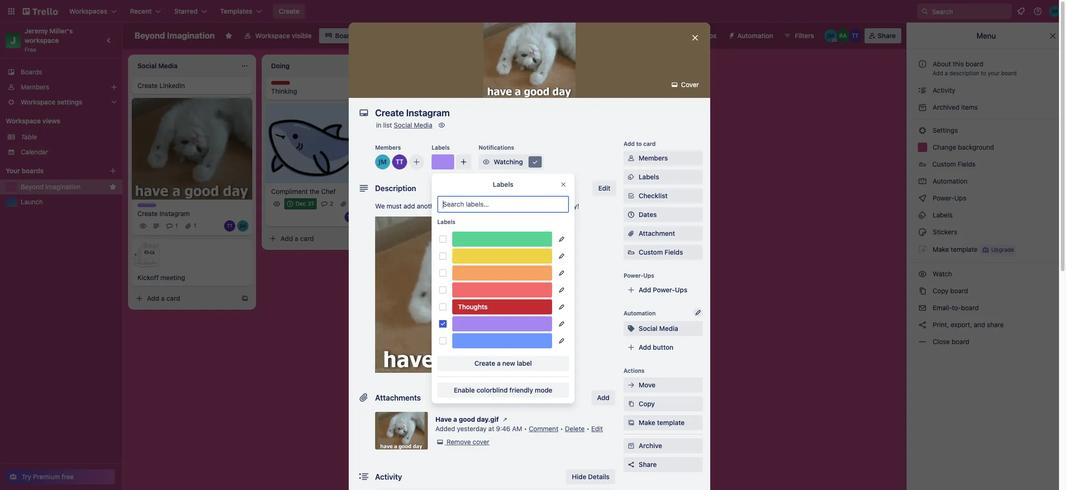 Task type: vqa. For each thing, say whether or not it's contained in the screenshot.
THE CREATE INSTAGRAM LINK
yes



Task type: locate. For each thing, give the bounding box(es) containing it.
beyond imagination inside 'board name' text field
[[135, 31, 215, 40]]

comment link
[[529, 425, 558, 433]]

0 vertical spatial to
[[981, 70, 986, 77]]

ups
[[704, 32, 717, 40], [954, 194, 967, 202], [643, 272, 654, 279], [675, 286, 687, 294]]

2 horizontal spatial to
[[981, 70, 986, 77]]

0 vertical spatial labels link
[[624, 169, 703, 185]]

add button
[[639, 343, 674, 351]]

linkedin
[[159, 81, 185, 89]]

sm image for automation button
[[724, 28, 737, 41]]

1 horizontal spatial custom
[[933, 160, 956, 168]]

1 horizontal spatial imagination
[[167, 31, 215, 40]]

watch
[[931, 270, 954, 278]]

media
[[461, 202, 480, 210]]

1 vertical spatial copy
[[639, 400, 655, 408]]

1 vertical spatial social
[[639, 324, 658, 332]]

color: red, title: none image
[[452, 282, 552, 298]]

1 horizontal spatial fields
[[958, 160, 976, 168]]

automation
[[737, 32, 773, 40], [931, 177, 968, 185], [624, 310, 656, 317]]

sm image inside watch link
[[918, 269, 927, 279]]

1 horizontal spatial jeremy miller (jeremymiller198) image
[[375, 154, 390, 169]]

1 down "instagram"
[[175, 222, 178, 229]]

sm image inside archived items link
[[918, 103, 927, 112]]

automation down the change on the top right of page
[[931, 177, 968, 185]]

0 horizontal spatial labels link
[[624, 169, 703, 185]]

copy board link
[[912, 283, 1061, 298]]

1 vertical spatial another
[[417, 202, 440, 210]]

friendly
[[510, 386, 533, 394]]

custom for add to card
[[639, 248, 663, 256]]

chef
[[321, 187, 336, 195]]

jeremy miller (jeremymiller198) image
[[824, 29, 837, 42], [375, 154, 390, 169], [358, 211, 369, 223]]

create inside "button"
[[279, 7, 299, 15]]

actions
[[624, 367, 645, 374]]

create for create instagram
[[137, 210, 158, 218]]

share for share button to the left
[[639, 460, 657, 468]]

sm image inside copy board link
[[918, 286, 927, 296]]

social
[[442, 202, 460, 210]]

table
[[21, 133, 37, 141]]

create left 'linkedin'
[[137, 81, 158, 89]]

email-to-board link
[[912, 300, 1061, 315]]

2 horizontal spatial jeremy miller (jeremymiller198) image
[[824, 29, 837, 42]]

1 horizontal spatial media
[[659, 324, 678, 332]]

background
[[958, 143, 994, 151]]

1 horizontal spatial workspace
[[255, 32, 290, 40]]

2 horizontal spatial members
[[639, 154, 668, 162]]

0 horizontal spatial members
[[21, 83, 49, 91]]

create down color: purple, title: none icon
[[137, 210, 158, 218]]

added yesterday at 9:46 am
[[435, 425, 522, 433]]

social inside 'button'
[[639, 324, 658, 332]]

workspace for workspace visible
[[255, 32, 290, 40]]

labels up checklist
[[639, 173, 659, 181]]

thoughts inside thoughts thinking
[[271, 81, 297, 88]]

sm image inside make template link
[[627, 418, 636, 427]]

members down add to card
[[639, 154, 668, 162]]

edit right close popover image
[[598, 184, 611, 192]]

sm image inside checklist link
[[627, 191, 636, 201]]

activity link
[[912, 83, 1061, 98]]

watch link
[[912, 266, 1061, 282]]

1 vertical spatial make template
[[639, 418, 685, 426]]

description
[[375, 184, 416, 193]]

sm image inside move link
[[627, 380, 636, 390]]

2 vertical spatial jeremy miller (jeremymiller198) image
[[358, 211, 369, 223]]

remove
[[447, 438, 471, 446]]

fields
[[958, 160, 976, 168], [665, 248, 683, 256]]

0 vertical spatial edit
[[598, 184, 611, 192]]

workspace up table
[[6, 117, 41, 125]]

share button down archive link
[[624, 457, 703, 472]]

a inside the about this board add a description to your board
[[945, 70, 948, 77]]

add inside 'button'
[[546, 61, 559, 69]]

archive link
[[624, 438, 703, 453]]

share right terry turtle (terryturtle) image
[[878, 32, 896, 40]]

create for create a new label
[[475, 359, 495, 367]]

board up the to-
[[950, 287, 968, 295]]

share down archive
[[639, 460, 657, 468]]

1 horizontal spatial members link
[[624, 151, 703, 166]]

1 horizontal spatial another
[[560, 61, 584, 69]]

template down stickers
[[951, 245, 978, 253]]

credibility!
[[548, 202, 579, 210]]

add a card down kickoff meeting
[[147, 294, 180, 302]]

copy up email-
[[933, 287, 949, 295]]

add power-ups
[[639, 286, 687, 294]]

sm image inside settings link
[[918, 126, 927, 135]]

print, export, and share link
[[912, 317, 1061, 332]]

youth
[[529, 202, 546, 210]]

2 horizontal spatial 1
[[349, 200, 352, 207]]

our
[[517, 202, 527, 210]]

cover link
[[667, 77, 705, 92]]

0 horizontal spatial custom
[[639, 248, 663, 256]]

members down boards at the left top of page
[[21, 83, 49, 91]]

terry turtle (terryturtle) image down compliment the chef link
[[345, 211, 356, 223]]

custom fields button
[[912, 157, 1061, 172], [624, 248, 703, 257]]

mode
[[535, 386, 552, 394]]

sm image for copy 'link' on the right of the page
[[627, 399, 636, 409]]

None text field
[[370, 105, 681, 121]]

color: purple, title: none image up color: blue, title: none image at bottom
[[452, 316, 552, 331]]

about
[[933, 60, 951, 68]]

custom fields button down attachment button
[[624, 248, 703, 257]]

social right in
[[394, 121, 412, 129]]

0 vertical spatial custom
[[933, 160, 956, 168]]

sm image for the power-ups link
[[918, 193, 927, 203]]

in
[[376, 121, 381, 129]]

terry turtle (terryturtle) image
[[392, 154, 407, 169], [345, 211, 356, 223], [224, 220, 235, 232]]

members down in
[[375, 144, 401, 151]]

1 vertical spatial custom fields
[[639, 248, 683, 256]]

sm image for automation link on the right top of the page
[[918, 177, 927, 186]]

1 vertical spatial custom
[[639, 248, 663, 256]]

1 vertical spatial share button
[[624, 457, 703, 472]]

create up workspace visible
[[279, 7, 299, 15]]

labels down "social media" link
[[432, 144, 450, 151]]

0 horizontal spatial custom fields button
[[624, 248, 703, 257]]

new
[[502, 359, 515, 367]]

terry turtle (terryturtle) image down create instagram link
[[224, 220, 235, 232]]

custom fields for add to card
[[639, 248, 683, 256]]

edit right delete
[[591, 425, 603, 433]]

members link down boards at the left top of page
[[0, 80, 122, 95]]

sm image inside labels link
[[918, 210, 927, 220]]

color: purple, title: none image right the add members to card icon
[[432, 154, 454, 169]]

sm image
[[724, 28, 737, 41], [670, 80, 679, 89], [437, 121, 447, 130], [627, 153, 636, 163], [482, 157, 491, 167], [531, 157, 540, 167], [918, 177, 927, 186], [918, 193, 927, 203], [918, 210, 927, 220], [918, 227, 927, 237], [918, 244, 927, 254], [918, 269, 927, 279], [918, 286, 927, 296], [918, 337, 927, 346], [500, 415, 510, 424], [627, 441, 636, 450]]

custom fields down change background
[[933, 160, 976, 168]]

0 vertical spatial beyond imagination
[[135, 31, 215, 40]]

2 horizontal spatial card
[[643, 140, 656, 147]]

sm image inside print, export, and share link
[[918, 320, 927, 330]]

custom fields
[[933, 160, 976, 168], [639, 248, 683, 256]]

power-ups inside button
[[682, 32, 717, 40]]

ups left automation button
[[704, 32, 717, 40]]

starred icon image
[[109, 183, 117, 191]]

sm image inside stickers link
[[918, 227, 927, 237]]

1 vertical spatial beyond imagination
[[21, 183, 81, 191]]

0 vertical spatial jeremy miller (jeremymiller198) image
[[824, 29, 837, 42]]

add a card button down 31 in the top of the page
[[265, 231, 371, 246]]

close
[[933, 338, 950, 346]]

sm image inside members "link"
[[627, 153, 636, 163]]

1 vertical spatial to
[[636, 140, 642, 147]]

workspace inside button
[[255, 32, 290, 40]]

instagram
[[159, 210, 190, 218]]

imagination
[[167, 31, 215, 40], [45, 183, 81, 191]]

make template
[[931, 245, 978, 253], [639, 418, 685, 426]]

0 horizontal spatial ruby anderson (rubyanderson7) image
[[371, 211, 382, 223]]

beyond imagination link
[[21, 182, 105, 192]]

0 vertical spatial another
[[560, 61, 584, 69]]

terry turtle (terryturtle) image
[[849, 29, 862, 42]]

board
[[966, 60, 984, 68], [1001, 70, 1017, 77], [950, 287, 968, 295], [961, 304, 979, 312], [952, 338, 970, 346]]

sm image for rightmost members "link"
[[627, 153, 636, 163]]

power-ups link
[[912, 191, 1061, 206]]

social
[[394, 121, 412, 129], [639, 324, 658, 332]]

sm image
[[918, 86, 927, 95], [918, 103, 927, 112], [918, 126, 927, 135], [627, 172, 636, 182], [627, 191, 636, 201], [918, 303, 927, 313], [918, 320, 927, 330], [627, 324, 636, 333], [627, 380, 636, 390], [627, 399, 636, 409], [627, 418, 636, 427], [435, 437, 445, 447]]

boards
[[21, 68, 42, 76]]

0 horizontal spatial copy
[[639, 400, 655, 408]]

make down stickers
[[933, 245, 949, 253]]

your boards with 2 items element
[[6, 165, 95, 177]]

remove cover
[[447, 438, 489, 446]]

create inside button
[[475, 359, 495, 367]]

1 horizontal spatial copy
[[933, 287, 949, 295]]

1 horizontal spatial custom fields
[[933, 160, 976, 168]]

1 vertical spatial share
[[639, 460, 657, 468]]

terry turtle (terryturtle) image left the add members to card icon
[[392, 154, 407, 169]]

labels link up checklist link
[[624, 169, 703, 185]]

media up the add members to card icon
[[414, 121, 432, 129]]

move link
[[624, 378, 703, 393]]

color: purple, title: none image
[[432, 154, 454, 169], [452, 316, 552, 331]]

sm image for remove cover link
[[435, 437, 445, 447]]

imagination up launch link
[[45, 183, 81, 191]]

1 horizontal spatial share button
[[865, 28, 901, 43]]

to inside the about this board add a description to your board
[[981, 70, 986, 77]]

0 vertical spatial ruby anderson (rubyanderson7) image
[[836, 29, 850, 42]]

1 horizontal spatial thoughts
[[458, 303, 488, 311]]

edit
[[598, 184, 611, 192], [591, 425, 603, 433]]

color: yellow, title: none image
[[452, 249, 552, 264]]

sm image inside the power-ups link
[[918, 193, 927, 203]]

views
[[42, 117, 60, 125]]

1 right 2
[[349, 200, 352, 207]]

workspace left visible
[[255, 32, 290, 40]]

1 for 1
[[194, 222, 196, 229]]

create for create linkedin
[[137, 81, 158, 89]]

2 vertical spatial card
[[166, 294, 180, 302]]

enable colorblind friendly mode button
[[437, 383, 569, 398]]

sm image inside labels link
[[627, 172, 636, 182]]

have\_a\_good\_day.gif image
[[375, 217, 566, 373]]

create from template… image
[[508, 86, 516, 93], [375, 235, 382, 242], [241, 295, 249, 302]]

1 horizontal spatial custom fields button
[[912, 157, 1061, 172]]

2 horizontal spatial automation
[[931, 177, 968, 185]]

add another list
[[546, 61, 595, 69]]

add a card down dec 31 checkbox
[[281, 234, 314, 242]]

automation left filters button at the right of page
[[737, 32, 773, 40]]

0 horizontal spatial list
[[383, 121, 392, 129]]

1 horizontal spatial share
[[878, 32, 896, 40]]

a down about
[[945, 70, 948, 77]]

beyond imagination
[[135, 31, 215, 40], [21, 183, 81, 191]]

copy inside 'link'
[[639, 400, 655, 408]]

0 horizontal spatial make
[[639, 418, 655, 426]]

0 vertical spatial imagination
[[167, 31, 215, 40]]

labels
[[432, 144, 450, 151], [639, 173, 659, 181], [493, 180, 514, 188], [931, 211, 953, 219], [437, 218, 456, 225]]

1 horizontal spatial create from template… image
[[375, 235, 382, 242]]

media up the button
[[659, 324, 678, 332]]

1 vertical spatial workspace
[[6, 117, 41, 125]]

0 horizontal spatial card
[[166, 294, 180, 302]]

items
[[961, 103, 978, 111]]

board right "your"
[[1001, 70, 1017, 77]]

make template down stickers
[[931, 245, 978, 253]]

copy for copy
[[639, 400, 655, 408]]

sm image inside copy 'link'
[[627, 399, 636, 409]]

labels link
[[624, 169, 703, 185], [912, 208, 1061, 223]]

copy down move
[[639, 400, 655, 408]]

0 horizontal spatial members link
[[0, 80, 122, 95]]

sm image inside the email-to-board link
[[918, 303, 927, 313]]

1 vertical spatial jeremy miller (jeremymiller198) image
[[375, 154, 390, 169]]

sm image for watch link
[[918, 269, 927, 279]]

Search field
[[929, 4, 1011, 18]]

ups inside button
[[704, 32, 717, 40]]

0 vertical spatial copy
[[933, 287, 949, 295]]

0 vertical spatial workspace
[[255, 32, 290, 40]]

change background
[[931, 143, 994, 151]]

1 vertical spatial color: bold red, title: "thoughts" element
[[452, 299, 552, 314]]

ups up add power-ups
[[643, 272, 654, 279]]

1 vertical spatial power-ups
[[931, 194, 968, 202]]

0 vertical spatial power-ups
[[682, 32, 717, 40]]

1 down create instagram link
[[194, 222, 196, 229]]

0 vertical spatial activity
[[931, 86, 956, 94]]

custom down attachment
[[639, 248, 663, 256]]

0 horizontal spatial workspace
[[6, 117, 41, 125]]

0 vertical spatial beyond
[[135, 31, 165, 40]]

ruby anderson (rubyanderson7) image right filters
[[836, 29, 850, 42]]

1 horizontal spatial make template
[[931, 245, 978, 253]]

create a new label button
[[437, 356, 569, 371]]

stickers link
[[912, 225, 1061, 240]]

make template down copy 'link' on the right of the page
[[639, 418, 685, 426]]

1 vertical spatial media
[[659, 324, 678, 332]]

labels link up stickers link on the right top of page
[[912, 208, 1061, 223]]

template down copy 'link' on the right of the page
[[657, 418, 685, 426]]

kickoff meeting link
[[137, 273, 247, 283]]

custom
[[933, 160, 956, 168], [639, 248, 663, 256]]

and
[[974, 321, 985, 329]]

1 vertical spatial automation
[[931, 177, 968, 185]]

share button right terry turtle (terryturtle) image
[[865, 28, 901, 43]]

create left new
[[475, 359, 495, 367]]

ruby anderson (rubyanderson7) image
[[836, 29, 850, 42], [371, 211, 382, 223]]

sm image inside automation button
[[724, 28, 737, 41]]

custom down the change on the top right of page
[[933, 160, 956, 168]]

sm image inside close board link
[[918, 337, 927, 346]]

0 horizontal spatial create from template… image
[[241, 295, 249, 302]]

beyond inside 'board name' text field
[[135, 31, 165, 40]]

0 horizontal spatial add a card
[[147, 294, 180, 302]]

1 vertical spatial members
[[375, 144, 401, 151]]

add inside the about this board add a description to your board
[[933, 70, 943, 77]]

custom fields down attachment button
[[639, 248, 683, 256]]

imagination left star or unstar board image
[[167, 31, 215, 40]]

sm image inside automation link
[[918, 177, 927, 186]]

fields down change background
[[958, 160, 976, 168]]

your
[[6, 167, 20, 175]]

sm image inside activity link
[[918, 86, 927, 95]]

Dec 31 checkbox
[[284, 198, 317, 209]]

0 vertical spatial make template
[[931, 245, 978, 253]]

attachment
[[639, 229, 675, 237]]

comment
[[529, 425, 558, 433]]

members link
[[0, 80, 122, 95], [624, 151, 703, 166]]

0 vertical spatial automation
[[737, 32, 773, 40]]

0 horizontal spatial activity
[[375, 473, 402, 481]]

0 horizontal spatial automation
[[624, 310, 656, 317]]

imagination inside 'board name' text field
[[167, 31, 215, 40]]

0 vertical spatial share
[[878, 32, 896, 40]]

1 vertical spatial ruby anderson (rubyanderson7) image
[[371, 211, 382, 223]]

create for create
[[279, 7, 299, 15]]

dec 31
[[296, 200, 314, 207]]

color: purple, title: none image
[[137, 204, 156, 207]]

social up "add button"
[[639, 324, 658, 332]]

1 horizontal spatial social
[[639, 324, 658, 332]]

boards
[[22, 167, 44, 175]]

1 horizontal spatial ruby anderson (rubyanderson7) image
[[836, 29, 850, 42]]

0 vertical spatial members link
[[0, 80, 122, 95]]

list
[[586, 61, 595, 69], [383, 121, 392, 129]]

fields for menu
[[958, 160, 976, 168]]

archived items link
[[912, 100, 1061, 115]]

share for top share button
[[878, 32, 896, 40]]

enable colorblind friendly mode
[[454, 386, 552, 394]]

ruby anderson (rubyanderson7) image down we
[[371, 211, 382, 223]]

visible
[[292, 32, 312, 40]]

jeremy miller's workspace link
[[24, 27, 75, 44]]

create button
[[273, 4, 305, 19]]

copy for copy board
[[933, 287, 949, 295]]

add a card button down kickoff meeting link
[[132, 291, 237, 306]]

2 vertical spatial to
[[482, 202, 488, 210]]

sm image for activity link
[[918, 86, 927, 95]]

your boards
[[6, 167, 44, 175]]

create linkedin link
[[137, 81, 247, 90]]

0 vertical spatial media
[[414, 121, 432, 129]]

color: bold red, title: "thoughts" element
[[271, 81, 297, 88], [452, 299, 552, 314]]

am
[[512, 425, 522, 433]]

0 horizontal spatial imagination
[[45, 183, 81, 191]]

members link down add to card
[[624, 151, 703, 166]]

1 horizontal spatial list
[[586, 61, 595, 69]]

1 vertical spatial list
[[383, 121, 392, 129]]

add members to card image
[[413, 157, 420, 167]]

jeremy miller (jeremymiller198) image
[[1049, 6, 1061, 17], [237, 220, 249, 232]]

add a card button
[[265, 231, 371, 246], [132, 291, 237, 306]]

sm image for stickers link on the right top of page
[[918, 227, 927, 237]]

add
[[546, 61, 559, 69], [933, 70, 943, 77], [624, 140, 635, 147], [281, 234, 293, 242], [639, 286, 651, 294], [147, 294, 159, 302], [639, 343, 651, 351], [597, 394, 610, 402]]

1
[[349, 200, 352, 207], [175, 222, 178, 229], [194, 222, 196, 229]]

1 vertical spatial add a card button
[[132, 291, 237, 306]]

1 vertical spatial labels link
[[912, 208, 1061, 223]]

1 vertical spatial template
[[657, 418, 685, 426]]

sm image inside cover link
[[670, 80, 679, 89]]

custom fields button down "change background" link on the right
[[912, 157, 1061, 172]]

a down dec 31 checkbox
[[295, 234, 298, 242]]

0 horizontal spatial social
[[394, 121, 412, 129]]

make up archive
[[639, 418, 655, 426]]

fields down attachment button
[[665, 248, 683, 256]]

card for bottom create from template… icon
[[166, 294, 180, 302]]

sm image for move link
[[627, 380, 636, 390]]

share button
[[865, 28, 901, 43], [624, 457, 703, 472]]

sm image inside archive link
[[627, 441, 636, 450]]

0 vertical spatial custom fields button
[[912, 157, 1061, 172]]

0 horizontal spatial beyond
[[21, 183, 44, 191]]

sm image inside social media 'button'
[[627, 324, 636, 333]]

a left new
[[497, 359, 501, 367]]

automation up social media
[[624, 310, 656, 317]]



Task type: describe. For each thing, give the bounding box(es) containing it.
increase
[[489, 202, 515, 210]]

try premium free button
[[6, 469, 115, 484]]

boards link
[[0, 64, 122, 80]]

compliment
[[271, 187, 308, 195]]

Board name text field
[[130, 28, 220, 43]]

add to card
[[624, 140, 656, 147]]

day.gif
[[477, 415, 499, 423]]

custom fields button for menu
[[912, 157, 1061, 172]]

close popover image
[[560, 181, 567, 188]]

checklist
[[639, 192, 668, 200]]

board up description
[[966, 60, 984, 68]]

cover
[[679, 80, 699, 88]]

share
[[987, 321, 1004, 329]]

1 horizontal spatial color: bold red, title: "thoughts" element
[[452, 299, 552, 314]]

workspace views
[[6, 117, 60, 125]]

0 notifications image
[[1015, 6, 1027, 17]]

to for about this board add a description to your board
[[981, 70, 986, 77]]

labels up stickers
[[931, 211, 953, 219]]

0 vertical spatial color: bold red, title: "thoughts" element
[[271, 81, 297, 88]]

fields for add to card
[[665, 248, 683, 256]]

0 vertical spatial make
[[933, 245, 949, 253]]

upgrade button
[[980, 244, 1016, 256]]

add
[[404, 202, 415, 210]]

color: green, title: none image
[[452, 232, 552, 247]]

add power-ups link
[[624, 282, 703, 298]]

sm image for copy board link
[[918, 286, 927, 296]]

premium
[[33, 473, 60, 481]]

automation inside automation button
[[737, 32, 773, 40]]

search image
[[921, 8, 929, 15]]

1 horizontal spatial terry turtle (terryturtle) image
[[345, 211, 356, 223]]

0 horizontal spatial jeremy miller (jeremymiller198) image
[[237, 220, 249, 232]]

1 horizontal spatial members
[[375, 144, 401, 151]]

2 vertical spatial power-ups
[[624, 272, 654, 279]]

colorblind
[[477, 386, 508, 394]]

close board
[[931, 338, 970, 346]]

automation link
[[912, 174, 1061, 189]]

change
[[933, 143, 956, 151]]

0 vertical spatial create from template… image
[[508, 86, 516, 93]]

change background link
[[912, 140, 1061, 155]]

thinking link
[[271, 87, 380, 96]]

good
[[459, 415, 475, 423]]

calendar link
[[21, 147, 117, 157]]

sm image for bottommost labels link
[[918, 210, 927, 220]]

your
[[988, 70, 1000, 77]]

archived items
[[931, 103, 978, 111]]

launch
[[21, 198, 43, 206]]

hide details
[[572, 473, 610, 481]]

board down export,
[[952, 338, 970, 346]]

0 vertical spatial share button
[[865, 28, 901, 43]]

media inside 'button'
[[659, 324, 678, 332]]

2
[[330, 200, 333, 207]]

power- inside button
[[682, 32, 704, 40]]

sm image for archived items link
[[918, 103, 927, 112]]

0 horizontal spatial 1
[[175, 222, 178, 229]]

launch link
[[21, 197, 117, 207]]

a inside button
[[497, 359, 501, 367]]

sm image for close board link
[[918, 337, 927, 346]]

sm image for settings link
[[918, 126, 927, 135]]

added
[[435, 425, 455, 433]]

color: blue, title: none image
[[452, 333, 552, 348]]

have
[[435, 415, 452, 423]]

0 horizontal spatial beyond imagination
[[21, 183, 81, 191]]

a down kickoff meeting
[[161, 294, 165, 302]]

sm image for checklist link
[[627, 191, 636, 201]]

custom fields for menu
[[933, 160, 976, 168]]

watching
[[494, 158, 523, 166]]

2 horizontal spatial terry turtle (terryturtle) image
[[392, 154, 407, 169]]

0 horizontal spatial another
[[417, 202, 440, 210]]

free
[[62, 473, 74, 481]]

in list social media
[[376, 121, 432, 129]]

0 vertical spatial color: purple, title: none image
[[432, 154, 454, 169]]

1 horizontal spatial activity
[[931, 86, 956, 94]]

ups up social media 'button'
[[675, 286, 687, 294]]

1 vertical spatial make
[[639, 418, 655, 426]]

copy link
[[624, 396, 703, 411]]

stickers
[[931, 228, 957, 236]]

enable
[[454, 386, 475, 394]]

meeting
[[160, 274, 185, 282]]

Search labels… text field
[[437, 196, 569, 213]]

workspace visible
[[255, 32, 312, 40]]

email-
[[933, 304, 952, 312]]

automation inside automation link
[[931, 177, 968, 185]]

add another list button
[[529, 55, 657, 75]]

create instagram
[[137, 210, 190, 218]]

primary element
[[0, 0, 1066, 23]]

miller's
[[50, 27, 73, 35]]

sm image for cover link
[[670, 80, 679, 89]]

1 vertical spatial beyond
[[21, 183, 44, 191]]

attachment button
[[624, 226, 703, 241]]

members for rightmost members "link"
[[639, 154, 668, 162]]

add board image
[[109, 167, 117, 175]]

sm image for social media 'button'
[[627, 324, 636, 333]]

jeremy miller's workspace free
[[24, 27, 75, 53]]

filters button
[[781, 28, 817, 43]]

add a card button for bottom create from template… icon
[[132, 291, 237, 306]]

0 vertical spatial add a card
[[281, 234, 314, 242]]

thoughts for thoughts
[[458, 303, 488, 311]]

to for we must add another social media to increase our youth credibility!
[[482, 202, 488, 210]]

sm image for archive link
[[627, 441, 636, 450]]

attachments
[[375, 394, 421, 402]]

1 vertical spatial edit
[[591, 425, 603, 433]]

ups down automation link on the right top of the page
[[954, 194, 967, 202]]

0 horizontal spatial media
[[414, 121, 432, 129]]

2 vertical spatial create from template… image
[[241, 295, 249, 302]]

delete link
[[565, 425, 585, 433]]

menu
[[977, 32, 996, 40]]

remove cover link
[[435, 437, 489, 447]]

notifications
[[479, 144, 514, 151]]

0 vertical spatial jeremy miller (jeremymiller198) image
[[1049, 6, 1061, 17]]

copy board
[[931, 287, 968, 295]]

checklist link
[[624, 188, 703, 203]]

archived
[[933, 103, 960, 111]]

board
[[335, 32, 354, 40]]

sm image for watching button
[[482, 157, 491, 167]]

settings
[[931, 126, 958, 134]]

board up print, export, and share
[[961, 304, 979, 312]]

yesterday
[[457, 425, 487, 433]]

2 vertical spatial automation
[[624, 310, 656, 317]]

0 horizontal spatial make template
[[639, 418, 685, 426]]

sm image for left labels link
[[627, 172, 636, 182]]

at
[[488, 425, 494, 433]]

the
[[310, 187, 319, 195]]

custom for menu
[[933, 160, 956, 168]]

2 horizontal spatial power-ups
[[931, 194, 968, 202]]

email-to-board
[[931, 304, 979, 312]]

edit inside button
[[598, 184, 611, 192]]

0 horizontal spatial jeremy miller (jeremymiller198) image
[[358, 211, 369, 223]]

j
[[11, 35, 16, 46]]

0 horizontal spatial terry turtle (terryturtle) image
[[224, 220, 235, 232]]

open information menu image
[[1033, 7, 1043, 16]]

about this board add a description to your board
[[933, 60, 1017, 77]]

sm image for print, export, and share link
[[918, 320, 927, 330]]

card for the middle create from template… icon
[[300, 234, 314, 242]]

thoughts thinking
[[271, 81, 297, 95]]

archive
[[639, 442, 662, 450]]

labels down social
[[437, 218, 456, 225]]

try premium free
[[22, 473, 74, 481]]

1 horizontal spatial template
[[951, 245, 978, 253]]

add inside button
[[597, 394, 610, 402]]

edit button
[[593, 181, 616, 196]]

make template link
[[624, 415, 703, 430]]

workspace for workspace views
[[6, 117, 41, 125]]

0 horizontal spatial share button
[[624, 457, 703, 472]]

add a card button for the middle create from template… icon
[[265, 231, 371, 246]]

list inside 'button'
[[586, 61, 595, 69]]

add button
[[592, 390, 615, 405]]

create instagram link
[[137, 209, 247, 219]]

upgrade
[[991, 246, 1014, 253]]

1 vertical spatial create from template… image
[[375, 235, 382, 242]]

button
[[653, 343, 674, 351]]

members for top members "link"
[[21, 83, 49, 91]]

a right have
[[453, 415, 457, 423]]

hide details link
[[566, 469, 615, 484]]

1 vertical spatial add a card
[[147, 294, 180, 302]]

sm image for the email-to-board link
[[918, 303, 927, 313]]

1 for 2
[[349, 200, 352, 207]]

1 vertical spatial imagination
[[45, 183, 81, 191]]

star or unstar board image
[[225, 32, 233, 40]]

custom fields button for add to card
[[624, 248, 703, 257]]

thoughts for thoughts thinking
[[271, 81, 297, 88]]

edit link
[[591, 425, 603, 433]]

sm image for make template link
[[627, 418, 636, 427]]

compliment the chef
[[271, 187, 336, 195]]

social media link
[[394, 121, 432, 129]]

1 vertical spatial color: purple, title: none image
[[452, 316, 552, 331]]

thinking
[[271, 87, 297, 95]]

color: orange, title: none image
[[452, 265, 552, 281]]

watching button
[[479, 154, 544, 169]]

labels up search labels… text box
[[493, 180, 514, 188]]

back to home image
[[23, 4, 58, 19]]

another inside 'button'
[[560, 61, 584, 69]]

j link
[[6, 33, 21, 48]]

automation button
[[724, 28, 779, 43]]

free
[[24, 46, 36, 53]]

kickoff
[[137, 274, 159, 282]]

export,
[[951, 321, 972, 329]]

0 vertical spatial social
[[394, 121, 412, 129]]



